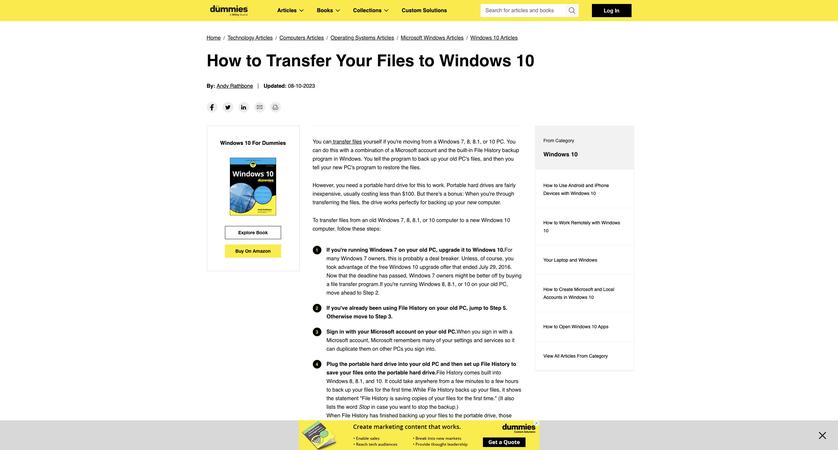 Task type: locate. For each thing, give the bounding box(es) containing it.
on inside when you sign in with a microsoft account, microsoft remembers many of your settings and services so it can duplicate them on other pcs you sign into.
[[372, 347, 378, 352]]

2 horizontal spatial program
[[391, 156, 411, 162]]

0 vertical spatial this
[[330, 148, 338, 154]]

to right ahead
[[357, 290, 362, 296]]

updated: 08-10-2023
[[264, 83, 315, 89]]

to left use
[[554, 183, 558, 188]]

1 horizontal spatial for
[[504, 247, 512, 253]]

1 horizontal spatial tell
[[374, 156, 381, 162]]

1 vertical spatial your
[[543, 258, 553, 263]]

articles inside 'operating systems articles' link
[[377, 35, 394, 41]]

1 horizontal spatial 7,
[[461, 139, 465, 145]]

for left dummies
[[252, 140, 261, 146]]

files
[[377, 51, 414, 70]]

if for if you're running windows 7 on your old pc, upgrade it to windows 10.
[[327, 247, 330, 253]]

8, up built‐in in the right top of the page
[[467, 139, 471, 145]]

1 vertical spatial account
[[396, 329, 416, 335]]

that inside stop in case you want to stop the backup.) when file history has finished backing up your files to the portable drive, those words change to say "files last copied," followed by the date and time it finished backing up your files, as shown. at that point, move to step 5.
[[409, 430, 418, 436]]

logo image
[[207, 5, 251, 16]]

up
[[431, 156, 437, 162], [448, 200, 454, 206], [473, 362, 480, 368], [345, 387, 351, 393], [471, 387, 477, 393], [419, 413, 425, 419], [346, 430, 352, 436]]

10 inside the how to create microsoft and local accounts in windows 10
[[589, 295, 594, 300]]

2 vertical spatial transfer
[[339, 282, 357, 288]]

0 horizontal spatial or
[[423, 218, 428, 224]]

duplicate
[[337, 347, 358, 352]]

1 vertical spatial from
[[350, 218, 361, 224]]

0 horizontal spatial from
[[543, 138, 554, 143]]

7,
[[461, 139, 465, 145], [401, 218, 405, 224]]

create
[[559, 287, 573, 292]]

a inside when you sign in with a microsoft account, microsoft remembers many of your settings and services so it can duplicate them on other pcs you sign into.
[[509, 329, 512, 335]]

if inside if you've already been using file history on your old pc, jump to step 5. otherwise move to step 3.
[[327, 306, 330, 312]]

the up it
[[378, 370, 386, 376]]

windows inside "yourself if you're moving from a windows 7, 8, 8.1, or 10 pc. you can do this with a combination of a microsoft account and the built‐in file history backup program in windows. you tell the program to back up your old pc's files, and then you tell your new pc's program to restore the files."
[[438, 139, 459, 145]]

transfer inside to transfer files from an old windows 7, 8, 8.1, or 10 computer to a new windows 10 computer, follow these steps:
[[320, 218, 338, 224]]

0 vertical spatial new
[[333, 165, 342, 171]]

how left the open
[[543, 324, 553, 330]]

history inside plug the portable hard drive into your old pc and then set up file history to save your files onto the portable hard drive.
[[492, 362, 510, 368]]

how to create microsoft and local accounts in windows 10 link
[[535, 275, 634, 312]]

8,
[[467, 139, 471, 145], [407, 218, 411, 224], [442, 282, 446, 288], [349, 379, 354, 385]]

if you're running windows 7 on your old pc, upgrade it to windows 10.
[[327, 247, 504, 253]]

0 vertical spatial if
[[327, 247, 330, 253]]

is left probably
[[398, 256, 402, 262]]

how up devices
[[543, 183, 553, 188]]

then down backup
[[493, 156, 504, 162]]

book image image
[[230, 158, 276, 216]]

how to work remotely with windows 10 link
[[535, 208, 634, 246]]

1 horizontal spatial is
[[398, 256, 402, 262]]

you inside however, you need a portable hard drive for this to work. portable hard drives are fairly inexpensive, usually costing less than $100. but there's a bonus: when you're through transferring the files, the drive works perfectly for backing up your
[[336, 183, 345, 189]]

history inside if you've already been using file history on your old pc, jump to step 5. otherwise move to step 3.
[[409, 306, 427, 312]]

files inside stop in case you want to stop the backup.) when file history has finished backing up your files to the portable drive, those words change to say "files last copied," followed by the date and time it finished backing up your files, as shown. at that point, move to step 5.
[[438, 413, 448, 419]]

and inside stop in case you want to stop the backup.) when file history has finished backing up your files to the portable drive, those words change to say "files last copied," followed by the date and time it finished backing up your files, as shown. at that point, move to step 5.
[[470, 422, 478, 428]]

microsoft
[[401, 35, 422, 41], [395, 148, 417, 154], [574, 287, 593, 292], [371, 329, 394, 335], [327, 338, 348, 344], [371, 338, 392, 344]]

files, inside "yourself if you're moving from a windows 7, 8, 8.1, or 10 pc. you can do this with a combination of a microsoft account and the built‐in file history backup program in windows. you tell the program to back up your old pc's files, and then you tell your new pc's program to restore the files."
[[471, 156, 482, 162]]

2 vertical spatial can
[[327, 347, 335, 352]]

10 inside how to work remotely with windows 10
[[543, 228, 549, 234]]

new down the new computer.
[[470, 218, 480, 224]]

into down pcs
[[398, 362, 408, 368]]

when
[[465, 191, 479, 197], [457, 329, 470, 335], [327, 413, 340, 419]]

finished down those
[[495, 422, 514, 428]]

has up say
[[370, 413, 378, 419]]

1 horizontal spatial by
[[499, 273, 504, 279]]

ahead
[[341, 290, 356, 296]]

your inside if you've already been using file history on your old pc, jump to step 5. otherwise move to step 3.
[[437, 306, 448, 312]]

how left work
[[543, 220, 553, 226]]

8.1, up "file
[[355, 379, 364, 385]]

0 vertical spatial or
[[483, 139, 488, 145]]

you down "combination" on the top left
[[364, 156, 373, 162]]

file inside if you've already been using file history on your old pc, jump to step 5. otherwise move to step 3.
[[399, 306, 408, 312]]

tell
[[374, 156, 381, 162], [313, 165, 319, 171]]

1 horizontal spatial 7
[[394, 247, 397, 253]]

how inside how to work remotely with windows 10
[[543, 220, 553, 226]]

or for computer
[[423, 218, 428, 224]]

custom
[[402, 8, 421, 14]]

1 horizontal spatial finished
[[495, 422, 514, 428]]

amazon
[[253, 248, 271, 254]]

the up restore
[[382, 156, 390, 162]]

2 vertical spatial drive
[[384, 362, 397, 368]]

then
[[493, 156, 504, 162], [451, 362, 462, 368]]

book
[[256, 230, 268, 236]]

to inside plug the portable hard drive into your old pc and then set up file history to save your files onto the portable hard drive.
[[511, 362, 516, 368]]

old inside plug the portable hard drive into your old pc and then set up file history to save your files onto the portable hard drive.
[[422, 362, 430, 368]]

if
[[383, 139, 386, 145]]

history left backup
[[484, 148, 501, 154]]

you're
[[387, 139, 402, 145], [481, 191, 495, 197], [331, 247, 347, 253], [384, 282, 398, 288]]

1 vertical spatial move
[[354, 314, 367, 320]]

1 vertical spatial sign
[[415, 347, 424, 352]]

by inside the for many windows 7 owners, this is probably a deal breaker. unless, of course, you took advantage of the free windows 10 upgrade offer that ended july 29, 2016. now that the deadline has passed, windows 7 owners might be better off by buying a file transfer program.if you're running windows 8, 8.1, or 10 on your old pc, move ahead to step 2.
[[499, 273, 504, 279]]

or inside "yourself if you're moving from a windows 7, 8, 8.1, or 10 pc. you can do this with a combination of a microsoft account and the built‐in file history backup program in windows. you tell the program to back up your old pc's files, and then you tell your new pc's program to restore the files."
[[483, 139, 488, 145]]

0 vertical spatial pc,
[[429, 247, 438, 253]]

windows inside the how to create microsoft and local accounts in windows 10
[[569, 295, 587, 300]]

7, inside "yourself if you're moving from a windows 7, 8, 8.1, or 10 pc. you can do this with a combination of a microsoft account and the built‐in file history backup program in windows. you tell the program to back up your old pc's files, and then you tell your new pc's program to restore the files."
[[461, 139, 465, 145]]

7 up passed,
[[394, 247, 397, 253]]

you're right if
[[387, 139, 402, 145]]

into inside file history comes built into windows 8, 8.1, and 10. it could take anywhere from a few minutes to a few hours to back up your files for the first time.while file history backs up your files, it shows the statement "file history is saving copies of your files for the first time." (it also lists the word
[[492, 370, 501, 376]]

1 vertical spatial this
[[417, 183, 425, 189]]

1 horizontal spatial from
[[422, 139, 432, 145]]

0 horizontal spatial by
[[442, 422, 448, 428]]

windows inside file history comes built into windows 8, 8.1, and 10. it could take anywhere from a few minutes to a few hours to back up your files for the first time.while file history backs up your files, it shows the statement "file history is saving copies of your files for the first time." (it also lists the word
[[327, 379, 348, 385]]

when inside however, you need a portable hard drive for this to work. portable hard drives are fairly inexpensive, usually costing less than $100. but there's a bonus: when you're through transferring the files, the drive works perfectly for backing up your
[[465, 191, 479, 197]]

8.1, down owners
[[448, 282, 457, 288]]

ended
[[463, 265, 477, 271]]

drives
[[480, 183, 494, 189]]

drive up than
[[396, 183, 408, 189]]

2 if from the top
[[327, 306, 330, 312]]

how
[[207, 51, 241, 70], [543, 183, 553, 188], [543, 220, 553, 226], [543, 287, 553, 292], [543, 324, 553, 330]]

how for how to transfer your files to windows 10
[[207, 51, 241, 70]]

of inside when you sign in with a microsoft account, microsoft remembers many of your settings and services so it can duplicate them on other pcs you sign into.
[[436, 338, 441, 344]]

0 vertical spatial 5.
[[503, 306, 507, 312]]

deadline
[[358, 273, 378, 279]]

last
[[391, 422, 399, 428]]

0 vertical spatial into
[[398, 362, 408, 368]]

new left the computer.
[[467, 200, 477, 206]]

0 vertical spatial finished
[[380, 413, 398, 419]]

5. down the date
[[466, 430, 471, 436]]

2 vertical spatial move
[[434, 430, 447, 436]]

custom solutions link
[[402, 6, 447, 15]]

or
[[483, 139, 488, 145], [423, 218, 428, 224], [458, 282, 463, 288]]

0 horizontal spatial many
[[327, 256, 339, 262]]

2 vertical spatial 7
[[432, 273, 435, 279]]

articles inside windows 10 articles link
[[501, 35, 518, 41]]

up inside however, you need a portable hard drive for this to work. portable hard drives are fairly inexpensive, usually costing less than $100. but there's a bonus: when you're through transferring the files, the drive works perfectly for backing up your
[[448, 200, 454, 206]]

with up the so
[[499, 329, 508, 335]]

2 vertical spatial from
[[439, 379, 450, 385]]

this inside "yourself if you're moving from a windows 7, 8, 8.1, or 10 pc. you can do this with a combination of a microsoft account and the built‐in file history backup program in windows. you tell the program to back up your old pc's files, and then you tell your new pc's program to restore the files."
[[330, 148, 338, 154]]

portable up the date
[[464, 413, 483, 419]]

and inside your laptop and windows link
[[569, 258, 577, 263]]

pc. inside "yourself if you're moving from a windows 7, 8, 8.1, or 10 pc. you can do this with a combination of a microsoft account and the built‐in file history backup program in windows. you tell the program to back up your old pc's files, and then you tell your new pc's program to restore the files."
[[497, 139, 505, 145]]

for up 2016. in the right of the page
[[504, 247, 512, 253]]

upgrade inside the for many windows 7 owners, this is probably a deal breaker. unless, of course, you took advantage of the free windows 10 upgrade offer that ended july 29, 2016. now that the deadline has passed, windows 7 owners might be better off by buying a file transfer program.if you're running windows 8, 8.1, or 10 on your old pc, move ahead to step 2.
[[420, 265, 439, 271]]

1 horizontal spatial back
[[418, 156, 429, 162]]

0 horizontal spatial running
[[348, 247, 368, 253]]

2 horizontal spatial backing
[[428, 200, 446, 206]]

5. inside if you've already been using file history on your old pc, jump to step 5. otherwise move to step 3.
[[503, 306, 507, 312]]

and inside file history comes built into windows 8, 8.1, and 10. it could take anywhere from a few minutes to a few hours to back up your files for the first time.while file history backs up your files, it shows the statement "file history is saving copies of your files for the first time." (it also lists the word
[[366, 379, 374, 385]]

yourself
[[363, 139, 382, 145]]

program down do
[[313, 156, 332, 162]]

backing down there's
[[428, 200, 446, 206]]

program up restore
[[391, 156, 411, 162]]

is left saving
[[390, 396, 394, 402]]

windows 10 tab
[[535, 126, 634, 170]]

backing down words
[[327, 430, 345, 436]]

you inside "yourself if you're moving from a windows 7, 8, 8.1, or 10 pc. you can do this with a combination of a microsoft account and the built‐in file history backup program in windows. you tell the program to back up your old pc's files, and then you tell your new pc's program to restore the files."
[[505, 156, 514, 162]]

by
[[499, 273, 504, 279], [442, 422, 448, 428]]

category inside windows 10 "tab"
[[555, 138, 574, 143]]

advertisement region
[[535, 93, 634, 176], [299, 421, 539, 451]]

and up drives
[[483, 156, 492, 162]]

10 inside windows 10 articles link
[[493, 35, 499, 41]]

on inside the for many windows 7 owners, this is probably a deal breaker. unless, of course, you took advantage of the free windows 10 upgrade offer that ended july 29, 2016. now that the deadline has passed, windows 7 owners might be better off by buying a file transfer program.if you're running windows 8, 8.1, or 10 on your old pc, move ahead to step 2.
[[471, 282, 477, 288]]

1 vertical spatial 10.
[[376, 379, 383, 385]]

it
[[461, 247, 465, 253], [512, 338, 515, 344], [502, 387, 505, 393], [491, 422, 494, 428]]

10 inside how to open windows 10 apps link
[[592, 324, 597, 330]]

history up case
[[372, 396, 388, 402]]

otherwise
[[327, 314, 352, 320]]

transfer inside the for many windows 7 owners, this is probably a deal breaker. unless, of course, you took advantage of the free windows 10 upgrade offer that ended july 29, 2016. now that the deadline has passed, windows 7 owners might be better off by buying a file transfer program.if you're running windows 8, 8.1, or 10 on your old pc, move ahead to step 2.
[[339, 282, 357, 288]]

1 horizontal spatial pc.
[[497, 139, 505, 145]]

0 vertical spatial from
[[543, 138, 554, 143]]

operating systems articles
[[331, 35, 394, 41]]

0 vertical spatial 7,
[[461, 139, 465, 145]]

to inside however, you need a portable hard drive for this to work. portable hard drives are fairly inexpensive, usually costing less than $100. but there's a bonus: when you're through transferring the files, the drive works perfectly for backing up your
[[427, 183, 431, 189]]

combination
[[355, 148, 383, 154]]

1 vertical spatial tell
[[313, 165, 319, 171]]

at
[[403, 430, 408, 436]]

1 horizontal spatial that
[[409, 430, 418, 436]]

that right 'now'
[[339, 273, 347, 279]]

program
[[313, 156, 332, 162], [391, 156, 411, 162], [356, 165, 376, 171]]

1 horizontal spatial sign
[[482, 329, 492, 335]]

you
[[313, 139, 322, 145], [507, 139, 516, 145], [364, 156, 373, 162]]

0 vertical spatial tell
[[374, 156, 381, 162]]

new inside "yourself if you're moving from a windows 7, 8, 8.1, or 10 pc. you can do this with a combination of a microsoft account and the built‐in file history backup program in windows. you tell the program to back up your old pc's files, and then you tell your new pc's program to restore the files."
[[333, 165, 342, 171]]

1 vertical spatial by
[[442, 422, 448, 428]]

pc, left the 'jump'
[[459, 306, 468, 312]]

with inside how to work remotely with windows 10
[[592, 220, 600, 226]]

2 horizontal spatial pc,
[[499, 282, 508, 288]]

and down onto
[[366, 379, 374, 385]]

new down "windows."
[[333, 165, 342, 171]]

by right followed
[[442, 422, 448, 428]]

old inside the for many windows 7 owners, this is probably a deal breaker. unless, of course, you took advantage of the free windows 10 upgrade offer that ended july 29, 2016. now that the deadline has passed, windows 7 owners might be better off by buying a file transfer program.if you're running windows 8, 8.1, or 10 on your old pc, move ahead to step 2.
[[491, 282, 498, 288]]

usually
[[344, 191, 360, 197]]

that right the at
[[409, 430, 418, 436]]

0 horizontal spatial pc,
[[429, 247, 438, 253]]

8, up statement
[[349, 379, 354, 385]]

with inside how to use android and iphone devices with windows 10
[[561, 191, 569, 196]]

you down remembers
[[405, 347, 413, 352]]

how for how to use android and iphone devices with windows 10
[[543, 183, 553, 188]]

0 horizontal spatial is
[[390, 396, 394, 402]]

the down it
[[383, 387, 390, 393]]

pc.
[[497, 139, 505, 145], [448, 329, 457, 335]]

built
[[481, 370, 491, 376]]

files, down built‐in in the right top of the page
[[471, 156, 482, 162]]

account down moving
[[418, 148, 437, 154]]

1 vertical spatial 5.
[[466, 430, 471, 436]]

group
[[480, 4, 579, 17]]

files, up the time."
[[490, 387, 501, 393]]

your laptop and windows link
[[535, 246, 634, 275]]

first
[[391, 387, 400, 393], [474, 396, 482, 402]]

into.
[[426, 347, 436, 352]]

if for if you've already been using file history on your old pc, jump to step 5. otherwise move to step 3.
[[327, 306, 330, 312]]

you're inside the for many windows 7 owners, this is probably a deal breaker. unless, of course, you took advantage of the free windows 10 upgrade offer that ended july 29, 2016. now that the deadline has passed, windows 7 owners might be better off by buying a file transfer program.if you're running windows 8, 8.1, or 10 on your old pc, move ahead to step 2.
[[384, 282, 398, 288]]

back up statement
[[332, 387, 344, 393]]

by inside stop in case you want to stop the backup.) when file history has finished backing up your files to the portable drive, those words change to say "files last copied," followed by the date and time it finished backing up your files, as shown. at that point, move to step 5.
[[442, 422, 448, 428]]

you're inside however, you need a portable hard drive for this to work. portable hard drives are fairly inexpensive, usually costing less than $100. but there's a bonus: when you're through transferring the files, the drive works perfectly for backing up your
[[481, 191, 495, 197]]

2 vertical spatial that
[[409, 430, 418, 436]]

1 horizontal spatial you
[[364, 156, 373, 162]]

history left backs
[[438, 387, 454, 393]]

a inside to transfer files from an old windows 7, 8, 8.1, or 10 computer to a new windows 10 computer, follow these steps:
[[466, 218, 469, 224]]

it up (it
[[502, 387, 505, 393]]

old right an
[[369, 218, 376, 224]]

pc's
[[458, 156, 469, 162], [344, 165, 355, 171]]

0 horizontal spatial has
[[370, 413, 378, 419]]

1 horizontal spatial into
[[492, 370, 501, 376]]

0 horizontal spatial back
[[332, 387, 344, 393]]

your left the settings
[[442, 338, 453, 344]]

category up windows 10
[[555, 138, 574, 143]]

and inside when you sign in with a microsoft account, microsoft remembers many of your settings and services so it can duplicate them on other pcs you sign into.
[[474, 338, 483, 344]]

drive
[[396, 183, 408, 189], [371, 200, 382, 206], [384, 362, 397, 368]]

into inside plug the portable hard drive into your old pc and then set up file history to save your files onto the portable hard drive.
[[398, 362, 408, 368]]

microsoft up other
[[371, 338, 392, 344]]

2 vertical spatial when
[[327, 413, 340, 419]]

hard up onto
[[371, 362, 383, 368]]

your up work.
[[438, 156, 448, 162]]

1 vertical spatial pc.
[[448, 329, 457, 335]]

0 vertical spatial when
[[465, 191, 479, 197]]

0 horizontal spatial this
[[330, 148, 338, 154]]

from right anywhere
[[439, 379, 450, 385]]

0 vertical spatial 7
[[394, 247, 397, 253]]

sign left the into.
[[415, 347, 424, 352]]

and right laptop
[[569, 258, 577, 263]]

step inside the for many windows 7 owners, this is probably a deal breaker. unless, of course, you took advantage of the free windows 10 upgrade offer that ended july 29, 2016. now that the deadline has passed, windows 7 owners might be better off by buying a file transfer program.if you're running windows 8, 8.1, or 10 on your old pc, move ahead to step 2.
[[363, 290, 374, 296]]

stop
[[359, 405, 370, 411]]

free
[[379, 265, 388, 271]]

when inside stop in case you want to stop the backup.) when file history has finished backing up your files to the portable drive, those words change to say "files last copied," followed by the date and time it finished backing up your files, as shown. at that point, move to step 5.
[[327, 413, 340, 419]]

1 vertical spatial has
[[370, 413, 378, 419]]

move inside stop in case you want to stop the backup.) when file history has finished backing up your files to the portable drive, those words change to say "files last copied," followed by the date and time it finished backing up your files, as shown. at that point, move to step 5.
[[434, 430, 447, 436]]

microsoft down custom
[[401, 35, 422, 41]]

to inside how to work remotely with windows 10
[[554, 220, 558, 226]]

1 horizontal spatial then
[[493, 156, 504, 162]]

also
[[504, 396, 514, 402]]

from up these
[[350, 218, 361, 224]]

if left you've
[[327, 306, 330, 312]]

took
[[327, 265, 337, 271]]

of up july
[[480, 256, 485, 262]]

for
[[252, 140, 261, 146], [504, 247, 512, 253]]

the left built‐in in the right top of the page
[[448, 148, 456, 154]]

0 vertical spatial that
[[452, 265, 461, 271]]

by:
[[207, 83, 215, 89]]

can inside when you sign in with a microsoft account, microsoft remembers many of your settings and services so it can duplicate them on other pcs you sign into.
[[327, 347, 335, 352]]

and left time
[[470, 422, 478, 428]]

to inside the how to create microsoft and local accounts in windows 10
[[554, 287, 558, 292]]

old inside if you've already been using file history on your old pc, jump to step 5. otherwise move to step 3.
[[450, 306, 458, 312]]

to
[[313, 218, 318, 224]]

2 horizontal spatial or
[[483, 139, 488, 145]]

1 vertical spatial transfer
[[320, 218, 338, 224]]

the
[[448, 148, 456, 154], [382, 156, 390, 162], [401, 165, 409, 171], [341, 200, 348, 206], [362, 200, 369, 206], [370, 265, 377, 271], [349, 273, 356, 279], [339, 362, 347, 368], [378, 370, 386, 376], [383, 387, 390, 393], [327, 396, 334, 402], [465, 396, 472, 402], [337, 405, 344, 411], [429, 405, 437, 411], [455, 413, 462, 419], [449, 422, 456, 428]]

portable inside stop in case you want to stop the backup.) when file history has finished backing up your files to the portable drive, those words change to say "files last copied," followed by the date and time it finished backing up your files, as shown. at that point, move to step 5.
[[464, 413, 483, 419]]

0 vertical spatial first
[[391, 387, 400, 393]]

minutes
[[465, 379, 484, 385]]

with down use
[[561, 191, 569, 196]]

0 horizontal spatial that
[[339, 273, 347, 279]]

of down if
[[385, 148, 389, 154]]

your down better
[[479, 282, 489, 288]]

there's
[[426, 191, 442, 197]]

say
[[367, 422, 375, 428]]

hard
[[384, 183, 395, 189], [468, 183, 478, 189], [371, 362, 383, 368], [409, 370, 421, 376]]

0 vertical spatial is
[[398, 256, 402, 262]]

0 vertical spatial for
[[252, 140, 261, 146]]

plug the portable hard drive into your old pc and then set up file history to save your files onto the portable hard drive.
[[327, 362, 516, 376]]

deal
[[429, 256, 439, 262]]

0 horizontal spatial backing
[[327, 430, 345, 436]]

works
[[384, 200, 398, 206]]

0 horizontal spatial few
[[456, 379, 464, 385]]

for
[[409, 183, 416, 189], [420, 200, 427, 206], [375, 387, 381, 393], [457, 396, 463, 402]]

0 vertical spatial upgrade
[[439, 247, 460, 253]]

if up took
[[327, 247, 330, 253]]

to inside how to use android and iphone devices with windows 10
[[554, 183, 558, 188]]

in inside "yourself if you're moving from a windows 7, 8, 8.1, or 10 pc. you can do this with a combination of a microsoft account and the built‐in file history backup program in windows. you tell the program to back up your old pc's files, and then you tell your new pc's program to restore the files."
[[334, 156, 338, 162]]

how up accounts
[[543, 287, 553, 292]]

work
[[559, 220, 570, 226]]

7, down perfectly
[[401, 218, 405, 224]]

windows inside how to use android and iphone devices with windows 10
[[571, 191, 589, 196]]

5.
[[503, 306, 507, 312], [466, 430, 471, 436]]

to up unless,
[[466, 247, 471, 253]]

2 vertical spatial this
[[388, 256, 396, 262]]

of up pc
[[436, 338, 441, 344]]

to down backup.)
[[449, 413, 453, 419]]

8, down perfectly
[[407, 218, 411, 224]]

10
[[493, 35, 499, 41], [516, 51, 534, 70], [489, 139, 495, 145], [245, 140, 251, 146], [571, 151, 578, 158], [591, 191, 596, 196], [429, 218, 435, 224], [504, 218, 510, 224], [543, 228, 549, 234], [412, 265, 418, 271], [464, 282, 470, 288], [589, 295, 594, 300], [592, 324, 597, 330]]

apps
[[598, 324, 608, 330]]

2 vertical spatial or
[[458, 282, 463, 288]]

anywhere
[[415, 379, 438, 385]]

to
[[246, 51, 262, 70], [419, 51, 435, 70], [412, 156, 417, 162], [377, 165, 382, 171], [427, 183, 431, 189], [554, 183, 558, 188], [460, 218, 464, 224], [554, 220, 558, 226], [466, 247, 471, 253], [554, 287, 558, 292], [357, 290, 362, 296], [483, 306, 488, 312], [369, 314, 374, 320], [554, 324, 558, 330], [511, 362, 516, 368], [485, 379, 490, 385], [327, 387, 331, 393], [412, 405, 416, 411], [449, 413, 453, 419], [361, 422, 365, 428], [448, 430, 453, 436]]

move down file
[[327, 290, 339, 296]]

0 horizontal spatial 7,
[[401, 218, 405, 224]]

to left stop
[[412, 405, 416, 411]]

1 if from the top
[[327, 247, 330, 253]]

1 vertical spatial many
[[422, 338, 435, 344]]

file up 'built'
[[481, 362, 490, 368]]

your
[[438, 156, 448, 162], [321, 165, 331, 171], [455, 200, 465, 206], [406, 247, 418, 253], [479, 282, 489, 288], [437, 306, 448, 312], [358, 329, 369, 335], [425, 329, 437, 335], [442, 338, 453, 344], [409, 362, 421, 368], [340, 370, 351, 376], [352, 387, 363, 393], [478, 387, 488, 393], [434, 396, 445, 402], [426, 413, 437, 419], [354, 430, 364, 436]]

move down already
[[354, 314, 367, 320]]

new
[[333, 165, 342, 171], [467, 200, 477, 206], [470, 218, 480, 224]]

0 vertical spatial backing
[[428, 200, 446, 206]]

be
[[469, 273, 475, 279]]

a left 'minutes'
[[451, 379, 454, 385]]

the left the files.
[[401, 165, 409, 171]]

1 vertical spatial then
[[451, 362, 462, 368]]

save
[[327, 370, 338, 376]]

in
[[615, 7, 619, 14]]

you left need
[[336, 183, 345, 189]]

time.while
[[401, 387, 426, 393]]

been
[[369, 306, 382, 312]]

has down free
[[379, 273, 388, 279]]

0 horizontal spatial your
[[336, 51, 372, 70]]

files inside plug the portable hard drive into your old pc and then set up file history to save your files onto the portable hard drive.
[[353, 370, 363, 376]]

1 horizontal spatial running
[[400, 282, 417, 288]]

is inside the for many windows 7 owners, this is probably a deal breaker. unless, of course, you took advantage of the free windows 10 upgrade offer that ended july 29, 2016. now that the deadline has passed, windows 7 owners might be better off by buying a file transfer program.if you're running windows 8, 8.1, or 10 on your old pc, move ahead to step 2.
[[398, 256, 402, 262]]

collections
[[353, 8, 382, 14]]

few
[[456, 379, 464, 385], [495, 379, 504, 385]]

pc
[[432, 362, 439, 368]]

1 vertical spatial advertisement region
[[299, 421, 539, 451]]

however,
[[313, 183, 335, 189]]

how to use android and iphone devices with windows 10 link
[[535, 171, 634, 208]]

0 horizontal spatial 5.
[[466, 430, 471, 436]]

it right the so
[[512, 338, 515, 344]]

up down bonus:
[[448, 200, 454, 206]]

back
[[418, 156, 429, 162], [332, 387, 344, 393]]



Task type: describe. For each thing, give the bounding box(es) containing it.
when you sign in with a microsoft account, microsoft remembers many of your settings and services so it can duplicate them on other pcs you sign into.
[[327, 329, 515, 352]]

technology articles
[[227, 35, 273, 41]]

microsoft windows articles
[[401, 35, 464, 41]]

the down the costing
[[362, 200, 369, 206]]

1 vertical spatial from
[[577, 354, 588, 359]]

devices
[[543, 191, 560, 196]]

other
[[380, 347, 392, 352]]

8, inside to transfer files from an old windows 7, 8, 8.1, or 10 computer to a new windows 10 computer, follow these steps:
[[407, 218, 411, 224]]

0 horizontal spatial pc.
[[448, 329, 457, 335]]

up down change
[[346, 430, 352, 436]]

10 inside how to use android and iphone devices with windows 10
[[591, 191, 596, 196]]

with inside "yourself if you're moving from a windows 7, 8, 8.1, or 10 pc. you can do this with a combination of a microsoft account and the built‐in file history backup program in windows. you tell the program to back up your old pc's files, and then you tell your new pc's program to restore the files."
[[340, 148, 349, 154]]

2 vertical spatial backing
[[327, 430, 345, 436]]

owners
[[436, 273, 453, 279]]

shown.
[[385, 430, 401, 436]]

microsoft down sign
[[327, 338, 348, 344]]

how to open windows 10 apps
[[543, 324, 608, 330]]

file down pc
[[436, 370, 445, 376]]

has inside stop in case you want to stop the backup.) when file history has finished backing up your files to the portable drive, those words change to say "files last copied," followed by the date and time it finished backing up your files, as shown. at that point, move to step 5.
[[370, 413, 378, 419]]

lists
[[327, 405, 336, 411]]

moving
[[403, 139, 420, 145]]

less
[[380, 191, 389, 197]]

your inside however, you need a portable hard drive for this to work. portable hard drives are fairly inexpensive, usually costing less than $100. but there's a bonus: when you're through transferring the files, the drive works perfectly for backing up your
[[455, 200, 465, 206]]

Search for articles and books text field
[[480, 4, 566, 17]]

your down do
[[321, 165, 331, 171]]

to up "lists"
[[327, 387, 331, 393]]

open article categories image
[[299, 9, 304, 12]]

0 horizontal spatial tell
[[313, 165, 319, 171]]

remotely
[[571, 220, 591, 226]]

how for how to work remotely with windows 10
[[543, 220, 553, 226]]

it inside file history comes built into windows 8, 8.1, and 10. it could take anywhere from a few minutes to a few hours to back up your files for the first time.while file history backs up your files, it shows the statement "file history is saving copies of your files for the first time." (it also lists the word
[[502, 387, 505, 393]]

a up the time."
[[491, 379, 494, 385]]

but
[[417, 191, 425, 197]]

how for how to open windows 10 apps
[[543, 324, 553, 330]]

move inside if you've already been using file history on your old pc, jump to step 5. otherwise move to step 3.
[[354, 314, 367, 320]]

it up unless,
[[461, 247, 465, 253]]

a left deal
[[425, 256, 428, 262]]

files inside to transfer files from an old windows 7, 8, 8.1, or 10 computer to a new windows 10 computer, follow these steps:
[[339, 218, 348, 224]]

your inside when you sign in with a microsoft account, microsoft remembers many of your settings and services so it can duplicate them on other pcs you sign into.
[[442, 338, 453, 344]]

updated:
[[264, 83, 287, 89]]

your up the 'account,'
[[358, 329, 369, 335]]

account,
[[349, 338, 369, 344]]

in inside the how to create microsoft and local accounts in windows 10
[[564, 295, 567, 300]]

advantage
[[338, 265, 363, 271]]

point,
[[419, 430, 432, 436]]

transfer files link
[[332, 139, 362, 145]]

new computer.
[[467, 200, 501, 206]]

a left file
[[327, 282, 329, 288]]

portable inside however, you need a portable hard drive for this to work. portable hard drives are fairly inexpensive, usually costing less than $100. but there's a bonus: when you're through transferring the files, the drive works perfectly for backing up your
[[364, 183, 383, 189]]

need
[[346, 183, 358, 189]]

to down 'built'
[[485, 379, 490, 385]]

or for pc.
[[483, 139, 488, 145]]

files up backup.)
[[446, 396, 456, 402]]

0 vertical spatial transfer
[[333, 139, 351, 145]]

0 vertical spatial drive
[[396, 183, 408, 189]]

the up "lists"
[[327, 396, 334, 402]]

5. inside stop in case you want to stop the backup.) when file history has finished backing up your files to the portable drive, those words change to say "files last copied," followed by the date and time it finished backing up your files, as shown. at that point, move to step 5.
[[466, 430, 471, 436]]

and inside plug the portable hard drive into your old pc and then set up file history to save your files onto the portable hard drive.
[[440, 362, 450, 368]]

explore
[[238, 230, 255, 236]]

case
[[377, 405, 388, 411]]

your up probably
[[406, 247, 418, 253]]

old up probably
[[419, 247, 427, 253]]

to left restore
[[377, 165, 382, 171]]

your laptop and windows
[[543, 258, 597, 263]]

from inside file history comes built into windows 8, 8.1, and 10. it could take anywhere from a few minutes to a few hours to back up your files for the first time.while file history backs up your files, it shows the statement "file history is saving copies of your files for the first time." (it also lists the word
[[439, 379, 450, 385]]

through
[[496, 191, 514, 197]]

portable up onto
[[349, 362, 370, 368]]

files, inside file history comes built into windows 8, 8.1, and 10. it could take anywhere from a few minutes to a few hours to back up your files for the first time.while file history backs up your files, it shows the statement "file history is saving copies of your files for the first time." (it also lists the word
[[490, 387, 501, 393]]

0 vertical spatial sign
[[482, 329, 492, 335]]

is inside file history comes built into windows 8, 8.1, and 10. it could take anywhere from a few minutes to a few hours to back up your files for the first time.while file history backs up your files, it shows the statement "file history is saving copies of your files for the first time." (it also lists the word
[[390, 396, 394, 402]]

8, inside "yourself if you're moving from a windows 7, 8, 8.1, or 10 pc. you can do this with a combination of a microsoft account and the built‐in file history backup program in windows. you tell the program to back up your old pc's files, and then you tell your new pc's program to restore the files."
[[467, 139, 471, 145]]

how to create microsoft and local accounts in windows 10
[[543, 287, 614, 300]]

"file
[[360, 396, 370, 402]]

log in
[[604, 7, 619, 14]]

articles inside technology articles link
[[256, 35, 273, 41]]

8.1, inside to transfer files from an old windows 7, 8, 8.1, or 10 computer to a new windows 10 computer, follow these steps:
[[413, 218, 421, 224]]

hours
[[505, 379, 518, 385]]

computers
[[279, 35, 305, 41]]

0 vertical spatial can
[[323, 139, 332, 145]]

account inside "yourself if you're moving from a windows 7, 8, 8.1, or 10 pc. you can do this with a combination of a microsoft account and the built‐in file history backup program in windows. you tell the program to back up your old pc's files, and then you tell your new pc's program to restore the files."
[[418, 148, 437, 154]]

"files
[[376, 422, 390, 428]]

cookie consent banner dialog
[[0, 427, 838, 451]]

to inside to transfer files from an old windows 7, 8, 8.1, or 10 computer to a new windows 10 computer, follow these steps:
[[460, 218, 464, 224]]

move inside the for many windows 7 owners, this is probably a deal breaker. unless, of course, you took advantage of the free windows 10 upgrade offer that ended july 29, 2016. now that the deadline has passed, windows 7 owners might be better off by buying a file transfer program.if you're running windows 8, 8.1, or 10 on your old pc, move ahead to step 2.
[[327, 290, 339, 296]]

for down backs
[[457, 396, 463, 402]]

might
[[455, 273, 468, 279]]

as
[[378, 430, 383, 436]]

to down microsoft windows articles link
[[419, 51, 435, 70]]

followed
[[421, 422, 440, 428]]

articles inside microsoft windows articles link
[[446, 35, 464, 41]]

could
[[389, 379, 402, 385]]

for up the $100.
[[409, 183, 416, 189]]

up up statement
[[345, 387, 351, 393]]

better
[[477, 273, 490, 279]]

in inside when you sign in with a microsoft account, microsoft remembers many of your settings and services so it can duplicate them on other pcs you sign into.
[[493, 329, 497, 335]]

it inside when you sign in with a microsoft account, microsoft remembers many of your settings and services so it can duplicate them on other pcs you sign into.
[[512, 338, 515, 344]]

stop
[[418, 405, 428, 411]]

portable
[[447, 183, 466, 189]]

computers articles link
[[279, 34, 324, 42]]

dummies
[[262, 140, 286, 146]]

of inside file history comes built into windows 8, 8.1, and 10. it could take anywhere from a few minutes to a few hours to back up your files for the first time.while file history backs up your files, it shows the statement "file history is saving copies of your files for the first time." (it also lists the word
[[429, 396, 433, 402]]

up down stop
[[419, 413, 425, 419]]

so
[[505, 338, 510, 344]]

file inside stop in case you want to stop the backup.) when file history has finished backing up your files to the portable drive, those words change to say "files last copied," followed by the date and time it finished backing up your files, as shown. at that point, move to step 5.
[[342, 413, 350, 419]]

set
[[464, 362, 472, 368]]

0 horizontal spatial 7
[[364, 256, 367, 262]]

transfer
[[266, 51, 331, 70]]

up inside plug the portable hard drive into your old pc and then set up file history to save your files onto the portable hard drive.
[[473, 362, 480, 368]]

a down work.
[[444, 191, 446, 197]]

1 vertical spatial new
[[467, 200, 477, 206]]

old down if you've already been using file history on your old pc, jump to step 5. otherwise move to step 3.
[[438, 329, 446, 335]]

it inside stop in case you want to stop the backup.) when file history has finished backing up your files to the portable drive, those words change to say "files last copied," followed by the date and time it finished backing up your files, as shown. at that point, move to step 5.
[[491, 422, 494, 428]]

follow
[[337, 226, 351, 232]]

from inside to transfer files from an old windows 7, 8, 8.1, or 10 computer to a new windows 10 computer, follow these steps:
[[350, 218, 361, 224]]

and left built‐in in the right top of the page
[[438, 148, 447, 154]]

file down anywhere
[[428, 387, 436, 393]]

file inside plug the portable hard drive into your old pc and then set up file history to save your files onto the portable hard drive.
[[481, 362, 490, 368]]

with up the 'account,'
[[346, 329, 356, 335]]

0 horizontal spatial account
[[396, 329, 416, 335]]

your up "file
[[352, 387, 363, 393]]

your down change
[[354, 430, 364, 436]]

bonus:
[[448, 191, 464, 197]]

windows 10 articles
[[470, 35, 518, 41]]

0 horizontal spatial first
[[391, 387, 400, 393]]

0 horizontal spatial finished
[[380, 413, 398, 419]]

drive inside plug the portable hard drive into your old pc and then set up file history to save your files onto the portable hard drive.
[[384, 362, 397, 368]]

articles inside computers articles 'link'
[[307, 35, 324, 41]]

your up the into.
[[425, 329, 437, 335]]

view
[[543, 354, 553, 359]]

step left '3.'
[[375, 314, 387, 320]]

and inside how to use android and iphone devices with windows 10
[[586, 183, 593, 188]]

back inside "yourself if you're moving from a windows 7, 8, 8.1, or 10 pc. you can do this with a combination of a microsoft account and the built‐in file history backup program in windows. you tell the program to back up your old pc's files, and then you tell your new pc's program to restore the files."
[[418, 156, 429, 162]]

0 vertical spatial pc's
[[458, 156, 469, 162]]

files up "combination" on the top left
[[352, 139, 362, 145]]

then inside "yourself if you're moving from a windows 7, 8, 8.1, or 10 pc. you can do this with a combination of a microsoft account and the built‐in file history backup program in windows. you tell the program to back up your old pc's files, and then you tell your new pc's program to restore the files."
[[493, 156, 504, 162]]

then inside plug the portable hard drive into your old pc and then set up file history to save your files onto the portable hard drive.
[[451, 362, 462, 368]]

open
[[559, 324, 570, 330]]

microsoft windows articles link
[[401, 34, 464, 42]]

0 horizontal spatial program
[[313, 156, 332, 162]]

7, for a
[[461, 139, 465, 145]]

up down 'minutes'
[[471, 387, 477, 393]]

a up restore
[[391, 148, 394, 154]]

to transfer files from an old windows 7, 8, 8.1, or 10 computer to a new windows 10 computer, follow these steps:
[[313, 218, 510, 232]]

1 vertical spatial pc's
[[344, 165, 355, 171]]

the right stop
[[429, 405, 437, 411]]

history left comes on the right
[[446, 370, 463, 376]]

the right "lists"
[[337, 405, 344, 411]]

this inside the for many windows 7 owners, this is probably a deal breaker. unless, of course, you took advantage of the free windows 10 upgrade offer that ended july 29, 2016. now that the deadline has passed, windows 7 owners might be better off by buying a file transfer program.if you're running windows 8, 8.1, or 10 on your old pc, move ahead to step 2.
[[388, 256, 396, 262]]

2016.
[[499, 265, 512, 271]]

1 few from the left
[[456, 379, 464, 385]]

8.1, inside the for many windows 7 owners, this is probably a deal breaker. unless, of course, you took advantage of the free windows 10 upgrade offer that ended july 29, 2016. now that the deadline has passed, windows 7 owners might be better off by buying a file transfer program.if you're running windows 8, 8.1, or 10 on your old pc, move ahead to step 2.
[[448, 282, 457, 288]]

to down technology articles link on the left top of page
[[246, 51, 262, 70]]

computers articles
[[279, 35, 324, 41]]

file
[[331, 282, 338, 288]]

0 vertical spatial running
[[348, 247, 368, 253]]

$100.
[[402, 191, 416, 197]]

for down but
[[420, 200, 427, 206]]

to left the open
[[554, 324, 558, 330]]

how for how to create microsoft and local accounts in windows 10
[[543, 287, 553, 292]]

the down backs
[[465, 396, 472, 402]]

a right need
[[359, 183, 362, 189]]

the left the date
[[449, 422, 456, 428]]

a right moving
[[434, 139, 437, 145]]

inexpensive,
[[313, 191, 342, 197]]

systems
[[355, 35, 376, 41]]

backs
[[455, 387, 469, 393]]

portable up could
[[387, 370, 408, 376]]

windows inside how to work remotely with windows 10
[[601, 220, 620, 226]]

when inside when you sign in with a microsoft account, microsoft remembers many of your settings and services so it can duplicate them on other pcs you sign into.
[[457, 329, 470, 335]]

old inside to transfer files from an old windows 7, 8, 8.1, or 10 computer to a new windows 10 computer, follow these steps:
[[369, 218, 376, 224]]

for up case
[[375, 387, 381, 393]]

1 vertical spatial drive
[[371, 200, 382, 206]]

using
[[383, 306, 397, 312]]

many inside the for many windows 7 owners, this is probably a deal breaker. unless, of course, you took advantage of the free windows 10 upgrade offer that ended july 29, 2016. now that the deadline has passed, windows 7 owners might be better off by buying a file transfer program.if you're running windows 8, 8.1, or 10 on your old pc, move ahead to step 2.
[[327, 256, 339, 262]]

explore book link
[[225, 226, 281, 239]]

1 vertical spatial backing
[[399, 413, 418, 419]]

onto
[[365, 370, 376, 376]]

the down 'owners,'
[[370, 265, 377, 271]]

1 vertical spatial that
[[339, 273, 347, 279]]

local
[[603, 287, 614, 292]]

pc, inside if you've already been using file history on your old pc, jump to step 5. otherwise move to step 3.
[[459, 306, 468, 312]]

your up backup.)
[[434, 396, 445, 402]]

hard up less
[[384, 183, 395, 189]]

for many windows 7 owners, this is probably a deal breaker. unless, of course, you took advantage of the free windows 10 upgrade offer that ended july 29, 2016. now that the deadline has passed, windows 7 owners might be better off by buying a file transfer program.if you're running windows 8, 8.1, or 10 on your old pc, move ahead to step 2.
[[327, 247, 522, 296]]

2 horizontal spatial that
[[452, 265, 461, 271]]

offer
[[441, 265, 451, 271]]

0 horizontal spatial you
[[313, 139, 322, 145]]

to inside the for many windows 7 owners, this is probably a deal breaker. unless, of course, you took advantage of the free windows 10 upgrade offer that ended july 29, 2016. now that the deadline has passed, windows 7 owners might be better off by buying a file transfer program.if you're running windows 8, 8.1, or 10 on your old pc, move ahead to step 2.
[[357, 290, 362, 296]]

2 horizontal spatial you
[[507, 139, 516, 145]]

a up "windows."
[[351, 148, 354, 154]]

on inside if you've already been using file history on your old pc, jump to step 5. otherwise move to step 3.
[[429, 306, 435, 312]]

7, for old
[[401, 218, 405, 224]]

of inside "yourself if you're moving from a windows 7, 8, 8.1, or 10 pc. you can do this with a combination of a microsoft account and the built‐in file history backup program in windows. you tell the program to back up your old pc's files, and then you tell your new pc's program to restore the files."
[[385, 148, 389, 154]]

to left say
[[361, 422, 365, 428]]

10 inside windows 10 "tab"
[[571, 151, 578, 158]]

file history comes built into windows 8, 8.1, and 10. it could take anywhere from a few minutes to a few hours to back up your files for the first time.while file history backs up your files, it shows the statement "file history is saving copies of your files for the first time." (it also lists the word
[[327, 370, 521, 411]]

new inside to transfer files from an old windows 7, 8, 8.1, or 10 computer to a new windows 10 computer, follow these steps:
[[470, 218, 480, 224]]

use
[[559, 183, 567, 188]]

or inside the for many windows 7 owners, this is probably a deal breaker. unless, of course, you took advantage of the free windows 10 upgrade offer that ended july 29, 2016. now that the deadline has passed, windows 7 owners might be better off by buying a file transfer program.if you're running windows 8, 8.1, or 10 on your old pc, move ahead to step 2.
[[458, 282, 463, 288]]

open collections list image
[[384, 9, 389, 12]]

you inside the for many windows 7 owners, this is probably a deal breaker. unless, of course, you took advantage of the free windows 10 upgrade offer that ended july 29, 2016. now that the deadline has passed, windows 7 owners might be better off by buying a file transfer program.if you're running windows 8, 8.1, or 10 on your old pc, move ahead to step 2.
[[505, 256, 514, 262]]

computer.
[[478, 200, 501, 206]]

1 vertical spatial first
[[474, 396, 482, 402]]

sign in with your microsoft account on your old pc.
[[327, 329, 457, 335]]

hard up take
[[409, 370, 421, 376]]

8.1, inside "yourself if you're moving from a windows 7, 8, 8.1, or 10 pc. you can do this with a combination of a microsoft account and the built‐in file history backup program in windows. you tell the program to back up your old pc's files, and then you tell your new pc's program to restore the files."
[[473, 139, 482, 145]]

to right the 'jump'
[[483, 306, 488, 312]]

plug
[[327, 362, 338, 368]]

your up the time."
[[478, 387, 488, 393]]

how to open windows 10 apps link
[[535, 312, 634, 342]]

pc, inside the for many windows 7 owners, this is probably a deal breaker. unless, of course, you took advantage of the free windows 10 upgrade offer that ended july 29, 2016. now that the deadline has passed, windows 7 owners might be better off by buying a file transfer program.if you're running windows 8, 8.1, or 10 on your old pc, move ahead to step 2.
[[499, 282, 508, 288]]

of up deadline
[[364, 265, 369, 271]]

1 vertical spatial finished
[[495, 422, 514, 428]]

0 horizontal spatial for
[[252, 140, 261, 146]]

step right the 'jump'
[[490, 306, 501, 312]]

to down the been
[[369, 314, 374, 320]]

your right 'save'
[[340, 370, 351, 376]]

you're up took
[[331, 247, 347, 253]]

to right point,
[[448, 430, 453, 436]]

now
[[327, 273, 337, 279]]

open book categories image
[[336, 9, 340, 12]]

0 vertical spatial 10.
[[497, 247, 504, 253]]

0 vertical spatial advertisement region
[[535, 93, 634, 176]]

2 few from the left
[[495, 379, 504, 385]]

change
[[342, 422, 359, 428]]

8.1, inside file history comes built into windows 8, 8.1, and 10. it could take anywhere from a few minutes to a few hours to back up your files for the first time.while file history backs up your files, it shows the statement "file history is saving copies of your files for the first time." (it also lists the word
[[355, 379, 364, 385]]

technology
[[227, 35, 254, 41]]

want
[[399, 405, 411, 411]]

microsoft inside the how to create microsoft and local accounts in windows 10
[[574, 287, 593, 292]]

you're inside "yourself if you're moving from a windows 7, 8, 8.1, or 10 pc. you can do this with a combination of a microsoft account and the built‐in file history backup program in windows. you tell the program to back up your old pc's files, and then you tell your new pc's program to restore the files."
[[387, 139, 402, 145]]

up inside "yourself if you're moving from a windows 7, 8, 8.1, or 10 pc. you can do this with a combination of a microsoft account and the built‐in file history backup program in windows. you tell the program to back up your old pc's files, and then you tell your new pc's program to restore the files."
[[431, 156, 437, 162]]

running inside the for many windows 7 owners, this is probably a deal breaker. unless, of course, you took advantage of the free windows 10 upgrade offer that ended july 29, 2016. now that the deadline has passed, windows 7 owners might be better off by buying a file transfer program.if you're running windows 8, 8.1, or 10 on your old pc, move ahead to step 2.
[[400, 282, 417, 288]]

view all articles from category link
[[535, 342, 634, 371]]

and inside the how to create microsoft and local accounts in windows 10
[[594, 287, 602, 292]]

in right sign
[[339, 329, 344, 335]]

your up take
[[409, 362, 421, 368]]

your up followed
[[426, 413, 437, 419]]

files, inside however, you need a portable hard drive for this to work. portable hard drives are fairly inexpensive, usually costing less than $100. but there's a bonus: when you're through transferring the files, the drive works perfectly for backing up your
[[350, 200, 361, 206]]

unless,
[[461, 256, 479, 262]]

2.
[[375, 290, 380, 296]]

built‐in
[[457, 148, 473, 154]]

the down usually
[[341, 200, 348, 206]]

the down advantage
[[349, 273, 356, 279]]

transferring
[[313, 200, 339, 206]]

from category
[[543, 138, 574, 143]]

0 vertical spatial your
[[336, 51, 372, 70]]

breaker.
[[441, 256, 460, 262]]

your inside the for many windows 7 owners, this is probably a deal breaker. unless, of course, you took advantage of the free windows 10 upgrade offer that ended july 29, 2016. now that the deadline has passed, windows 7 owners might be better off by buying a file transfer program.if you're running windows 8, 8.1, or 10 on your old pc, move ahead to step 2.
[[479, 282, 489, 288]]

has inside the for many windows 7 owners, this is probably a deal breaker. unless, of course, you took advantage of the free windows 10 upgrade offer that ended july 29, 2016. now that the deadline has passed, windows 7 owners might be better off by buying a file transfer program.if you're running windows 8, 8.1, or 10 on your old pc, move ahead to step 2.
[[379, 273, 388, 279]]

passed,
[[389, 273, 408, 279]]

1 vertical spatial category
[[589, 354, 608, 359]]

to up the files.
[[412, 156, 417, 162]]

you've
[[331, 306, 348, 312]]

rathbone
[[230, 83, 253, 89]]

microsoft down '3.'
[[371, 329, 394, 335]]

the right the plug
[[339, 362, 347, 368]]

windows inside "tab"
[[543, 151, 569, 158]]

the up the date
[[455, 413, 462, 419]]

probably
[[403, 256, 423, 262]]

windows 10 for dummies
[[220, 140, 286, 146]]

file inside "yourself if you're moving from a windows 7, 8, 8.1, or 10 pc. you can do this with a combination of a microsoft account and the built‐in file history backup program in windows. you tell the program to back up your old pc's files, and then you tell your new pc's program to restore the files."
[[474, 148, 483, 154]]

hard left drives
[[468, 183, 478, 189]]

for inside the for many windows 7 owners, this is probably a deal breaker. unless, of course, you took advantage of the free windows 10 upgrade offer that ended july 29, 2016. now that the deadline has passed, windows 7 owners might be better off by buying a file transfer program.if you're running windows 8, 8.1, or 10 on your old pc, move ahead to step 2.
[[504, 247, 512, 253]]

in inside stop in case you want to stop the backup.) when file history has finished backing up your files to the portable drive, those words change to say "files last copied," followed by the date and time it finished backing up your files, as shown. at that point, move to step 5.
[[371, 405, 375, 411]]

1 horizontal spatial program
[[356, 165, 376, 171]]

with inside when you sign in with a microsoft account, microsoft remembers many of your settings and services so it can duplicate them on other pcs you sign into.
[[499, 329, 508, 335]]

files up "file
[[364, 387, 374, 393]]

buying
[[506, 273, 522, 279]]

you up the settings
[[472, 329, 480, 335]]



Task type: vqa. For each thing, say whether or not it's contained in the screenshot.
the 5. to the top
yes



